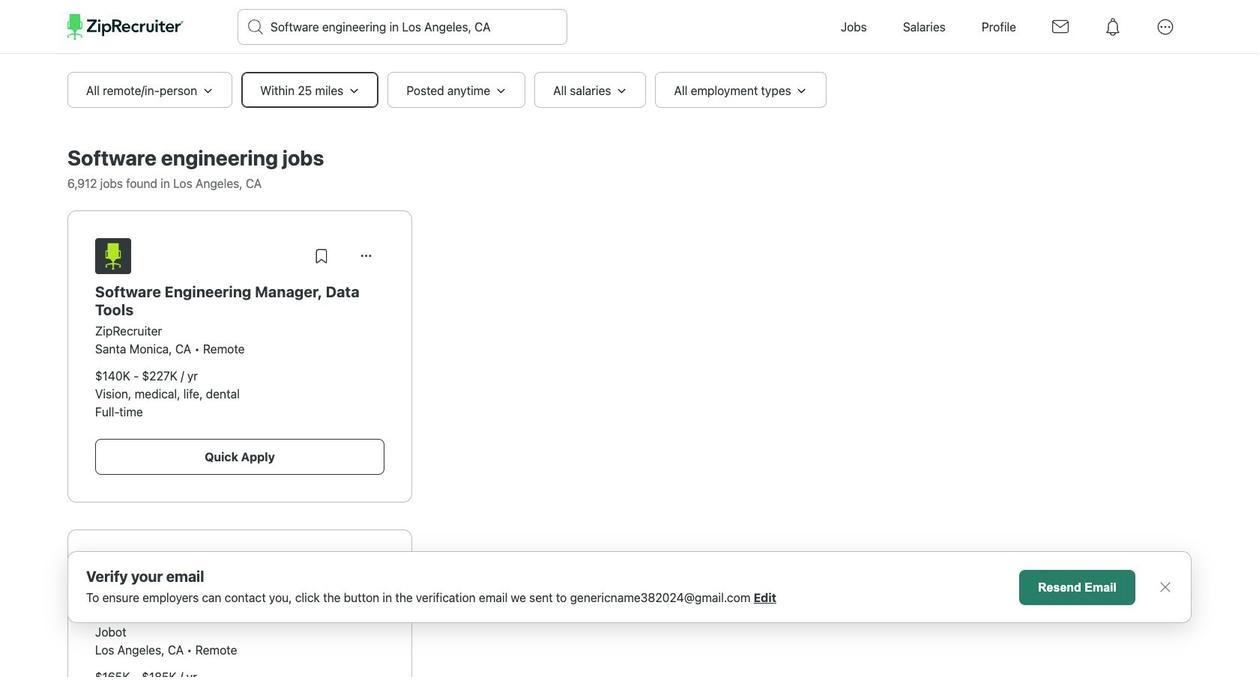 Task type: describe. For each thing, give the bounding box(es) containing it.
notifications image
[[1096, 10, 1130, 44]]

lead software engineer php element
[[95, 603, 384, 621]]

ziprecruiter image
[[67, 14, 184, 40]]

lead software engineer php image
[[95, 558, 131, 594]]

save job for later image
[[313, 247, 331, 265]]

menu image
[[1148, 10, 1183, 44]]



Task type: vqa. For each thing, say whether or not it's contained in the screenshot.
notifications 'IMAGE'
yes



Task type: locate. For each thing, give the bounding box(es) containing it.
None button
[[348, 238, 384, 274]]

Search job title or keyword search field
[[238, 10, 567, 44]]

software engineering manager, data tools element
[[95, 283, 384, 319]]

software engineering manager, data tools image
[[95, 238, 131, 274]]

main element
[[67, 0, 1192, 54]]



